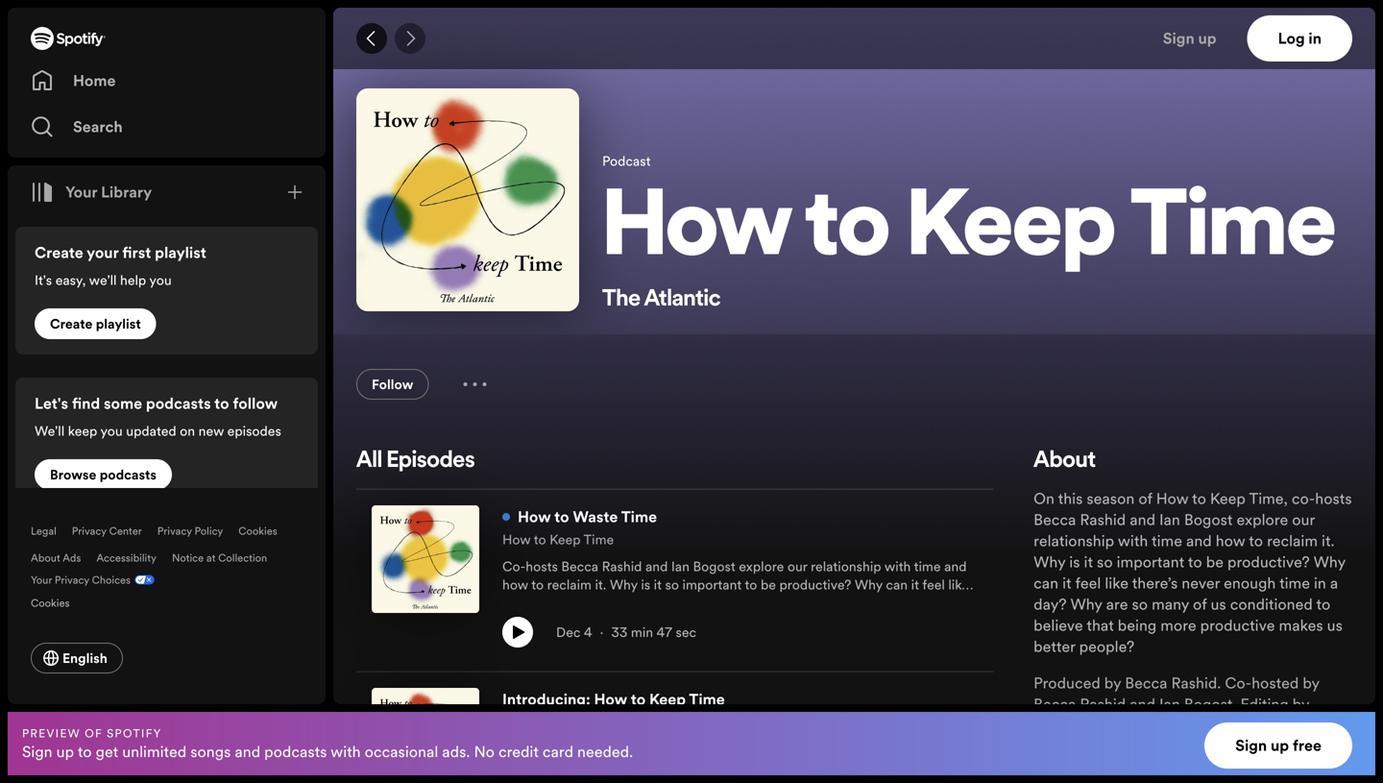 Task type: describe. For each thing, give the bounding box(es) containing it.
are
[[1107, 594, 1128, 615]]

with inside preview of spotify sign up to get unlimited songs and podcasts with occasional ads. no credit card needed.
[[331, 741, 361, 762]]

introducing: how to keep time link
[[503, 688, 725, 711]]

0 horizontal spatial so
[[1097, 552, 1113, 573]]

sec
[[676, 623, 697, 641]]

follow
[[233, 393, 278, 414]]

conditioned
[[1231, 594, 1313, 615]]

to inside how to waste time 'link'
[[555, 506, 569, 527]]

by left "rob"
[[1120, 736, 1137, 757]]

and inside 'produced by becca rashid. co-hosted by becca rashid and ian bogost. editing by jocelyn frank. fact-check by ena alvarado. engineering by rob smerciak. the executive producer of audio is claudine ebeid; the managing editor of audio is andrea valdez.'
[[1130, 694, 1156, 715]]

dec
[[556, 623, 581, 641]]

0 vertical spatial cookies
[[239, 524, 277, 538]]

podcasts inside the browse podcasts 'link'
[[100, 466, 157, 484]]

california consumer privacy act (ccpa) opt-out icon image
[[131, 573, 155, 591]]

we'll
[[35, 422, 65, 440]]

notice at collection link
[[172, 551, 267, 565]]

1 horizontal spatial time
[[1280, 573, 1311, 594]]

your privacy choices
[[31, 573, 131, 587]]

log in
[[1278, 28, 1322, 49]]

on
[[1034, 488, 1055, 509]]

sign up
[[1163, 28, 1217, 49]]

your for your library
[[65, 182, 97, 203]]

accessibility link
[[96, 551, 157, 565]]

about ads link
[[31, 551, 81, 565]]

create your first playlist it's easy, we'll help you
[[35, 242, 206, 289]]

makes
[[1279, 615, 1324, 636]]

a
[[1331, 573, 1339, 594]]

by left ena
[[1220, 715, 1237, 736]]

podcast
[[602, 152, 651, 170]]

and left how
[[1187, 530, 1212, 552]]

of right season
[[1139, 488, 1153, 509]]

choices
[[92, 573, 131, 587]]

rashid inside 'produced by becca rashid. co-hosted by becca rashid and ian bogost. editing by jocelyn frank. fact-check by ena alvarado. engineering by rob smerciak. the executive producer of audio is claudine ebeid; the managing editor of audio is andrea valdez.'
[[1080, 694, 1126, 715]]

it.
[[1322, 530, 1335, 552]]

privacy center link
[[72, 524, 142, 538]]

becca inside on this season of how to keep time, co-hosts becca rashid and ian bogost explore our relationship with time and how to reclaim it. why is it so important to be productive? why can it feel like there's never enough time in a day? why are so many of us conditioned to believe that being more productive makes us better people?
[[1034, 509, 1076, 530]]

how
[[1216, 530, 1246, 552]]

valdez.
[[1281, 778, 1330, 783]]

your library button
[[23, 173, 160, 211]]

enough
[[1224, 573, 1276, 594]]

0 vertical spatial how to keep time
[[602, 185, 1337, 277]]

by right 'hosted'
[[1303, 673, 1320, 694]]

privacy for privacy policy
[[157, 524, 192, 538]]

ena
[[1241, 715, 1267, 736]]

main element
[[8, 8, 326, 704]]

1 horizontal spatial us
[[1327, 615, 1343, 636]]

preview
[[22, 725, 81, 741]]

fact-
[[1139, 715, 1175, 736]]

in inside button
[[1309, 28, 1322, 49]]

to inside preview of spotify sign up to get unlimited songs and podcasts with occasional ads. no credit card needed.
[[78, 741, 92, 762]]

becca up engineering
[[1034, 694, 1076, 715]]

privacy policy link
[[157, 524, 223, 538]]

privacy policy
[[157, 524, 223, 538]]

can
[[1034, 573, 1059, 594]]

1 horizontal spatial it
[[1084, 552, 1093, 573]]

and up important on the right bottom
[[1130, 509, 1156, 530]]

privacy center
[[72, 524, 142, 538]]

how down new episode icon
[[503, 530, 531, 549]]

how to keep time link
[[503, 528, 614, 550]]

min
[[631, 623, 653, 641]]

1 vertical spatial cookies link
[[31, 591, 85, 612]]

rob
[[1141, 736, 1168, 757]]

we'll
[[89, 271, 117, 289]]

waste
[[573, 506, 618, 527]]

the atlantic
[[602, 288, 721, 311]]

important
[[1117, 552, 1185, 573]]

updated
[[126, 422, 176, 440]]

co-
[[1292, 488, 1316, 509]]

in inside on this season of how to keep time, co-hosts becca rashid and ian bogost explore our relationship with time and how to reclaim it. why is it so important to be productive? why can it feel like there's never enough time in a day? why are so many of us conditioned to believe that being more productive makes us better people?
[[1314, 573, 1327, 594]]

1 horizontal spatial why
[[1071, 594, 1103, 615]]

our
[[1293, 509, 1315, 530]]

privacy down ads
[[55, 573, 89, 587]]

your for your privacy choices
[[31, 573, 52, 587]]

podcasts inside preview of spotify sign up to get unlimited songs and podcasts with occasional ads. no credit card needed.
[[264, 741, 327, 762]]

0 horizontal spatial it
[[1063, 573, 1072, 594]]

and inside preview of spotify sign up to get unlimited songs and podcasts with occasional ads. no credit card needed.
[[235, 741, 260, 762]]

search link
[[31, 108, 303, 146]]

create playlist
[[50, 315, 141, 333]]

needed.
[[577, 741, 633, 762]]

on
[[180, 422, 195, 440]]

help
[[120, 271, 146, 289]]

there's
[[1133, 573, 1178, 594]]

47
[[657, 623, 673, 641]]

log
[[1278, 28, 1305, 49]]

english
[[62, 649, 107, 667]]

of inside preview of spotify sign up to get unlimited songs and podcasts with occasional ads. no credit card needed.
[[85, 725, 103, 741]]

legal link
[[31, 524, 56, 538]]

policy
[[195, 524, 223, 538]]

people?
[[1080, 636, 1135, 657]]

follow
[[372, 375, 414, 393]]

playlist inside 'create playlist' button
[[96, 315, 141, 333]]

browse podcasts link
[[35, 459, 172, 490]]

how to waste time
[[518, 506, 657, 527]]

accessibility
[[96, 551, 157, 565]]

unlimited
[[122, 741, 187, 762]]

to inside how to keep time link
[[534, 530, 546, 549]]

library
[[101, 182, 152, 203]]

sign up button
[[1156, 15, 1248, 61]]

check
[[1175, 715, 1217, 736]]

productive?
[[1228, 552, 1310, 573]]

rashid inside on this season of how to keep time, co-hosts becca rashid and ian bogost explore our relationship with time and how to reclaim it. why is it so important to be productive? why can it feel like there's never enough time in a day? why are so many of us conditioned to believe that being more productive makes us better people?
[[1080, 509, 1126, 530]]

up for sign up free
[[1271, 735, 1290, 756]]

let's
[[35, 393, 68, 414]]

0 vertical spatial cookies link
[[239, 524, 277, 538]]

notice at collection
[[172, 551, 267, 565]]

privacy for privacy center
[[72, 524, 106, 538]]

by down people?
[[1105, 673, 1121, 694]]

engineering
[[1034, 736, 1116, 757]]

of right editor
[[1150, 778, 1164, 783]]

legal
[[31, 524, 56, 538]]

feel
[[1076, 573, 1101, 594]]

how inside 'link'
[[518, 506, 551, 527]]

your
[[87, 242, 119, 263]]

season
[[1087, 488, 1135, 509]]

bogost.
[[1185, 694, 1237, 715]]

bogost
[[1185, 509, 1233, 530]]

preview of spotify sign up to get unlimited songs and podcasts with occasional ads. no credit card needed.
[[22, 725, 633, 762]]

be
[[1206, 552, 1224, 573]]

of right producer
[[1101, 757, 1115, 778]]

all
[[356, 450, 382, 473]]

sign for sign up
[[1163, 28, 1195, 49]]

playlist inside create your first playlist it's easy, we'll help you
[[155, 242, 206, 263]]

spotify
[[107, 725, 162, 741]]

relationship
[[1034, 530, 1115, 552]]

how up needed.
[[594, 689, 628, 710]]

spotify image
[[31, 27, 106, 50]]

keep inside on this season of how to keep time, co-hosts becca rashid and ian bogost explore our relationship with time and how to reclaim it. why is it so important to be productive? why can it feel like there's never enough time in a day? why are so many of us conditioned to believe that being more productive makes us better people?
[[1211, 488, 1246, 509]]

like
[[1105, 573, 1129, 594]]

some
[[104, 393, 142, 414]]

how to waste time link
[[503, 505, 657, 528]]

sign up free button
[[1205, 723, 1353, 769]]

all episodes
[[356, 450, 475, 473]]

reclaim
[[1267, 530, 1318, 552]]

editing
[[1241, 694, 1289, 715]]



Task type: vqa. For each thing, say whether or not it's contained in the screenshot.
IN within the button
yes



Task type: locate. For each thing, give the bounding box(es) containing it.
it right can
[[1063, 573, 1072, 594]]

cookies link up collection
[[239, 524, 277, 538]]

1 horizontal spatial cookies link
[[239, 524, 277, 538]]

0 vertical spatial podcasts
[[146, 393, 211, 414]]

claudine
[[1178, 757, 1240, 778]]

follow button
[[356, 369, 429, 400]]

0 vertical spatial your
[[65, 182, 97, 203]]

2 vertical spatial podcasts
[[264, 741, 327, 762]]

up inside top bar and user menu element
[[1199, 28, 1217, 49]]

1 vertical spatial about
[[31, 551, 60, 565]]

this
[[1058, 488, 1083, 509]]

jocelyn
[[1034, 715, 1089, 736]]

1 horizontal spatial is
[[1163, 757, 1174, 778]]

becca
[[1034, 509, 1076, 530], [1125, 673, 1168, 694], [1034, 694, 1076, 715]]

day?
[[1034, 594, 1067, 615]]

cookies link down the your privacy choices button
[[31, 591, 85, 612]]

sign up free
[[1236, 735, 1322, 756]]

ian inside 'produced by becca rashid. co-hosted by becca rashid and ian bogost. editing by jocelyn frank. fact-check by ena alvarado. engineering by rob smerciak. the executive producer of audio is claudine ebeid; the managing editor of audio is andrea valdez.'
[[1160, 694, 1181, 715]]

cookies link
[[239, 524, 277, 538], [31, 591, 85, 612]]

how inside on this season of how to keep time, co-hosts becca rashid and ian bogost explore our relationship with time and how to reclaim it. why is it so important to be productive? why can it feel like there's never enough time in a day? why are so many of us conditioned to believe that being more productive makes us better people?
[[1157, 488, 1189, 509]]

ads.
[[442, 741, 470, 762]]

0 vertical spatial ian
[[1160, 509, 1181, 530]]

ian left bogost.
[[1160, 694, 1181, 715]]

ads
[[63, 551, 81, 565]]

time up there's
[[1152, 530, 1183, 552]]

introducing: how to keep time
[[503, 689, 725, 710]]

us right makes
[[1327, 615, 1343, 636]]

with left occasional
[[331, 741, 361, 762]]

cookies down the your privacy choices button
[[31, 596, 70, 610]]

1 horizontal spatial your
[[65, 182, 97, 203]]

audio down fact-
[[1118, 757, 1159, 778]]

search
[[73, 116, 123, 137]]

0 vertical spatial create
[[35, 242, 83, 263]]

in left 'a'
[[1314, 573, 1327, 594]]

your
[[65, 182, 97, 203], [31, 573, 52, 587]]

you right keep
[[100, 422, 123, 440]]

how to waste time image
[[372, 505, 479, 613]]

1 vertical spatial your
[[31, 573, 52, 587]]

0 horizontal spatial cookies
[[31, 596, 70, 610]]

andrea
[[1227, 778, 1277, 783]]

0 vertical spatial rashid
[[1080, 509, 1126, 530]]

up for sign up
[[1199, 28, 1217, 49]]

playlist right first
[[155, 242, 206, 263]]

smerciak.
[[1172, 736, 1240, 757]]

on this season of how to keep time, co-hosts becca rashid and ian bogost explore our relationship with time and how to reclaim it. why is it so important to be productive? why can it feel like there's never enough time in a day? why are so many of us conditioned to believe that being more productive makes us better people?
[[1034, 488, 1352, 657]]

and
[[1130, 509, 1156, 530], [1187, 530, 1212, 552], [1130, 694, 1156, 715], [235, 741, 260, 762]]

with up like
[[1118, 530, 1148, 552]]

new
[[199, 422, 224, 440]]

up left log
[[1199, 28, 1217, 49]]

with inside on this season of how to keep time, co-hosts becca rashid and ian bogost explore our relationship with time and how to reclaim it. why is it so important to be productive? why can it feel like there's never enough time in a day? why are so many of us conditioned to believe that being more productive makes us better people?
[[1118, 530, 1148, 552]]

playlist down help
[[96, 315, 141, 333]]

0 vertical spatial you
[[149, 271, 172, 289]]

hosts
[[1316, 488, 1352, 509]]

us down be
[[1211, 594, 1227, 615]]

podcasts up on
[[146, 393, 211, 414]]

0 vertical spatial playlist
[[155, 242, 206, 263]]

1 horizontal spatial so
[[1132, 594, 1148, 615]]

up
[[1199, 28, 1217, 49], [1271, 735, 1290, 756], [56, 741, 74, 762]]

0 horizontal spatial cookies link
[[31, 591, 85, 612]]

how right season
[[1157, 488, 1189, 509]]

rashid.
[[1172, 673, 1222, 694]]

your inside button
[[65, 182, 97, 203]]

atlantic
[[644, 288, 721, 311]]

many
[[1152, 594, 1190, 615]]

to
[[806, 185, 890, 277], [214, 393, 229, 414], [1192, 488, 1207, 509], [555, 506, 569, 527], [534, 530, 546, 549], [1249, 530, 1264, 552], [1188, 552, 1203, 573], [1317, 594, 1331, 615], [631, 689, 646, 710], [78, 741, 92, 762]]

1 vertical spatial with
[[331, 741, 361, 762]]

english button
[[31, 643, 123, 674]]

about for about ads
[[31, 551, 60, 565]]

editor
[[1106, 778, 1147, 783]]

1 vertical spatial rashid
[[1080, 694, 1126, 715]]

podcasts inside the let's find some podcasts to follow we'll keep you updated on new episodes
[[146, 393, 211, 414]]

card
[[543, 741, 574, 762]]

about ads
[[31, 551, 81, 565]]

hosted
[[1252, 673, 1299, 694]]

2 horizontal spatial sign
[[1236, 735, 1268, 756]]

1 vertical spatial cookies
[[31, 596, 70, 610]]

by right editing
[[1293, 694, 1310, 715]]

2 horizontal spatial is
[[1213, 778, 1223, 783]]

your left library
[[65, 182, 97, 203]]

1 vertical spatial playlist
[[96, 315, 141, 333]]

center
[[109, 524, 142, 538]]

1 vertical spatial time
[[1280, 573, 1311, 594]]

podcasts right songs
[[264, 741, 327, 762]]

songs
[[190, 741, 231, 762]]

about inside main element
[[31, 551, 60, 565]]

so up are
[[1097, 552, 1113, 573]]

introducing:
[[503, 689, 591, 710]]

the
[[602, 288, 641, 311], [1244, 736, 1270, 757]]

0 horizontal spatial is
[[1070, 552, 1080, 573]]

0 horizontal spatial sign
[[22, 741, 52, 762]]

log in button
[[1248, 15, 1353, 61]]

productive
[[1201, 615, 1275, 636]]

to inside the let's find some podcasts to follow we'll keep you updated on new episodes
[[214, 393, 229, 414]]

top bar and user menu element
[[333, 8, 1376, 69]]

podcasts down updated
[[100, 466, 157, 484]]

browse podcasts
[[50, 466, 157, 484]]

credit
[[499, 741, 539, 762]]

how up atlantic
[[602, 185, 791, 277]]

and up "rob"
[[1130, 694, 1156, 715]]

easy,
[[55, 271, 86, 289]]

to inside introducing: how to keep time link
[[631, 689, 646, 710]]

0 vertical spatial so
[[1097, 552, 1113, 573]]

2 horizontal spatial up
[[1271, 735, 1290, 756]]

is left andrea
[[1213, 778, 1223, 783]]

notice
[[172, 551, 204, 565]]

of left spotify
[[85, 725, 103, 741]]

becca up fact-
[[1125, 673, 1168, 694]]

about
[[1034, 450, 1096, 473], [31, 551, 60, 565]]

2 ian from the top
[[1160, 694, 1181, 715]]

time
[[1131, 185, 1337, 277], [621, 506, 657, 527], [584, 530, 614, 549], [689, 689, 725, 710]]

how to keep time image
[[356, 88, 579, 311]]

0 horizontal spatial about
[[31, 551, 60, 565]]

is inside on this season of how to keep time, co-hosts becca rashid and ian bogost explore our relationship with time and how to reclaim it. why is it so important to be productive? why can it feel like there's never enough time in a day? why are so many of us conditioned to believe that being more productive makes us better people?
[[1070, 552, 1080, 573]]

never
[[1182, 573, 1220, 594]]

why left are
[[1071, 594, 1103, 615]]

1 rashid from the top
[[1080, 509, 1126, 530]]

managing
[[1034, 778, 1102, 783]]

up inside preview of spotify sign up to get unlimited songs and podcasts with occasional ads. no credit card needed.
[[56, 741, 74, 762]]

2 horizontal spatial why
[[1314, 552, 1346, 573]]

your down about ads
[[31, 573, 52, 587]]

episodes
[[227, 422, 281, 440]]

keep
[[907, 185, 1116, 277], [1211, 488, 1246, 509], [550, 530, 581, 549], [649, 689, 686, 710]]

produced by becca rashid. co-hosted by becca rashid and ian bogost. editing by jocelyn frank. fact-check by ena alvarado. engineering by rob smerciak. the executive producer of audio is claudine ebeid; the managing editor of audio is andrea valdez.
[[1034, 673, 1340, 783]]

1 horizontal spatial up
[[1199, 28, 1217, 49]]

sign inside preview of spotify sign up to get unlimited songs and podcasts with occasional ads. no credit card needed.
[[22, 741, 52, 762]]

1 horizontal spatial about
[[1034, 450, 1096, 473]]

0 horizontal spatial playlist
[[96, 315, 141, 333]]

go forward image
[[403, 31, 418, 46]]

0 horizontal spatial with
[[331, 741, 361, 762]]

how right new episode icon
[[518, 506, 551, 527]]

rashid right on
[[1080, 509, 1126, 530]]

new episode image
[[503, 513, 510, 521]]

create up easy,
[[35, 242, 83, 263]]

the up andrea
[[1244, 736, 1270, 757]]

privacy up notice
[[157, 524, 192, 538]]

time left 'a'
[[1280, 573, 1311, 594]]

first
[[122, 242, 151, 263]]

you for some
[[100, 422, 123, 440]]

why up the day?
[[1034, 552, 1066, 573]]

of right many
[[1193, 594, 1207, 615]]

0 vertical spatial the
[[602, 288, 641, 311]]

1 horizontal spatial with
[[1118, 530, 1148, 552]]

better
[[1034, 636, 1076, 657]]

privacy up ads
[[72, 524, 106, 538]]

believe
[[1034, 615, 1083, 636]]

with
[[1118, 530, 1148, 552], [331, 741, 361, 762]]

is left claudine
[[1163, 757, 1174, 778]]

and right songs
[[235, 741, 260, 762]]

0 horizontal spatial audio
[[1118, 757, 1159, 778]]

the inside 'produced by becca rashid. co-hosted by becca rashid and ian bogost. editing by jocelyn frank. fact-check by ena alvarado. engineering by rob smerciak. the executive producer of audio is claudine ebeid; the managing editor of audio is andrea valdez.'
[[1244, 736, 1270, 757]]

home
[[73, 70, 116, 91]]

1 vertical spatial podcasts
[[100, 466, 157, 484]]

0 vertical spatial about
[[1034, 450, 1096, 473]]

0 horizontal spatial your
[[31, 573, 52, 587]]

is right can
[[1070, 552, 1080, 573]]

1 vertical spatial create
[[50, 315, 93, 333]]

becca left season
[[1034, 509, 1076, 530]]

1 vertical spatial you
[[100, 422, 123, 440]]

1 vertical spatial ian
[[1160, 694, 1181, 715]]

free
[[1293, 735, 1322, 756]]

1 vertical spatial in
[[1314, 573, 1327, 594]]

1 horizontal spatial the
[[1244, 736, 1270, 757]]

so right are
[[1132, 594, 1148, 615]]

0 horizontal spatial up
[[56, 741, 74, 762]]

create for playlist
[[50, 315, 93, 333]]

why down our
[[1314, 552, 1346, 573]]

up up ebeid;
[[1271, 735, 1290, 756]]

1 horizontal spatial you
[[149, 271, 172, 289]]

the left atlantic
[[602, 288, 641, 311]]

you inside create your first playlist it's easy, we'll help you
[[149, 271, 172, 289]]

audio
[[1118, 757, 1159, 778], [1168, 778, 1209, 783]]

0 horizontal spatial us
[[1211, 594, 1227, 615]]

go back image
[[364, 31, 380, 46]]

1 horizontal spatial playlist
[[155, 242, 206, 263]]

it left like
[[1084, 552, 1093, 573]]

1 vertical spatial so
[[1132, 594, 1148, 615]]

you for first
[[149, 271, 172, 289]]

create inside create your first playlist it's easy, we'll help you
[[35, 242, 83, 263]]

more
[[1161, 615, 1197, 636]]

0 vertical spatial with
[[1118, 530, 1148, 552]]

1 horizontal spatial cookies
[[239, 524, 277, 538]]

ian left bogost
[[1160, 509, 1181, 530]]

find
[[72, 393, 100, 414]]

no
[[474, 741, 495, 762]]

0 horizontal spatial you
[[100, 422, 123, 440]]

rashid up engineering
[[1080, 694, 1126, 715]]

0 vertical spatial in
[[1309, 28, 1322, 49]]

sign for sign up free
[[1236, 735, 1268, 756]]

you right help
[[149, 271, 172, 289]]

about up the this
[[1034, 450, 1096, 473]]

1 vertical spatial how to keep time
[[503, 530, 614, 549]]

audio down smerciak.
[[1168, 778, 1209, 783]]

ian inside on this season of how to keep time, co-hosts becca rashid and ian bogost explore our relationship with time and how to reclaim it. why is it so important to be productive? why can it feel like there's never enough time in a day? why are so many of us conditioned to believe that being more productive makes us better people?
[[1160, 509, 1181, 530]]

create down easy,
[[50, 315, 93, 333]]

create inside button
[[50, 315, 93, 333]]

up left get
[[56, 741, 74, 762]]

create for your
[[35, 242, 83, 263]]

how
[[602, 185, 791, 277], [1157, 488, 1189, 509], [518, 506, 551, 527], [503, 530, 531, 549], [594, 689, 628, 710]]

get
[[96, 741, 118, 762]]

in right log
[[1309, 28, 1322, 49]]

0 horizontal spatial why
[[1034, 552, 1066, 573]]

2 rashid from the top
[[1080, 694, 1126, 715]]

sign inside top bar and user menu element
[[1163, 28, 1195, 49]]

about for about
[[1034, 450, 1096, 473]]

1 horizontal spatial sign
[[1163, 28, 1195, 49]]

you inside the let's find some podcasts to follow we'll keep you updated on new episodes
[[100, 422, 123, 440]]

1 vertical spatial the
[[1244, 736, 1270, 757]]

1 ian from the top
[[1160, 509, 1181, 530]]

your privacy choices button
[[31, 573, 131, 587]]

cookies up collection
[[239, 524, 277, 538]]

0 horizontal spatial the
[[602, 288, 641, 311]]

it's
[[35, 271, 52, 289]]

0 horizontal spatial time
[[1152, 530, 1183, 552]]

about left ads
[[31, 551, 60, 565]]

rashid
[[1080, 509, 1126, 530], [1080, 694, 1126, 715]]

time inside 'link'
[[621, 506, 657, 527]]

1 horizontal spatial audio
[[1168, 778, 1209, 783]]

collection
[[218, 551, 267, 565]]

browse
[[50, 466, 96, 484]]

us
[[1211, 594, 1227, 615], [1327, 615, 1343, 636]]

0 vertical spatial time
[[1152, 530, 1183, 552]]



